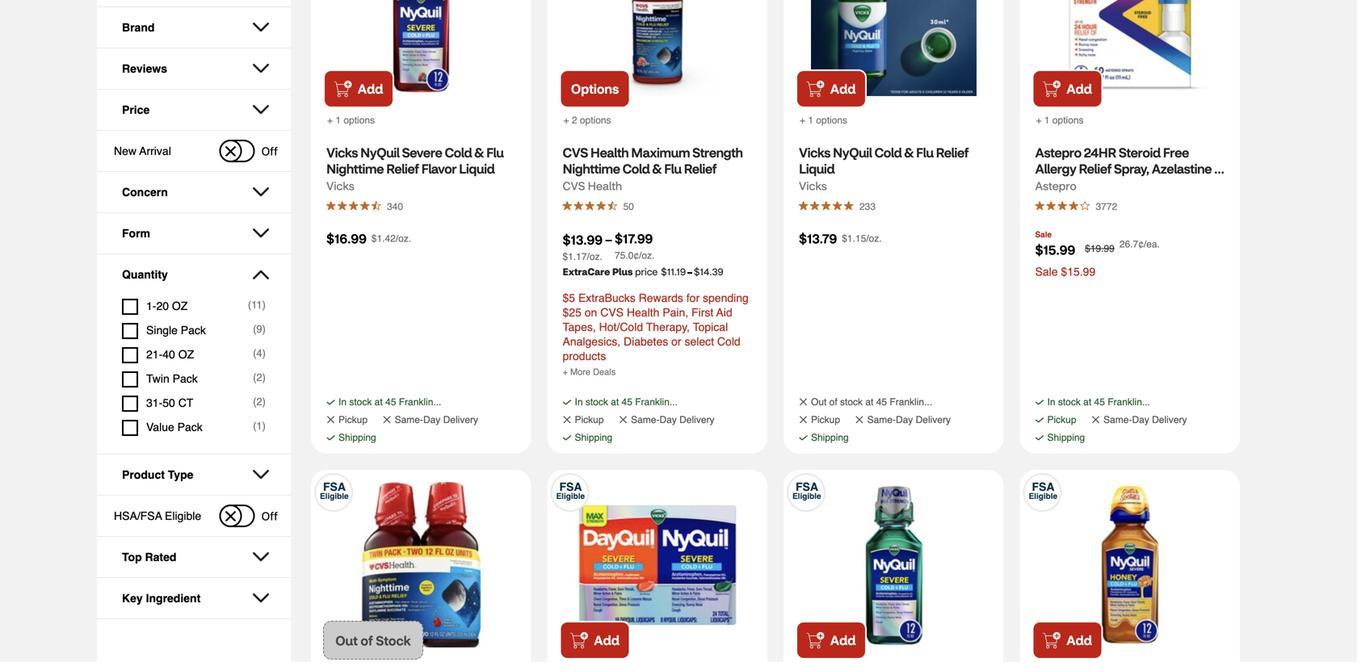 Task type: vqa. For each thing, say whether or not it's contained in the screenshot.
options related to Vicks NyQuil Cold & Flu Relief Liquid
yes



Task type: describe. For each thing, give the bounding box(es) containing it.
1 stock from the left
[[349, 397, 372, 408]]

astepro for astepro
[[1036, 179, 1077, 193]]

( 11 )
[[248, 299, 266, 311]]

sale $15.99
[[1036, 265, 1096, 278]]

2 pickup from the left
[[575, 415, 604, 426]]

twin
[[146, 373, 170, 385]]

1 in stock at 45 franklin... from the left
[[339, 397, 442, 408]]

in stock at 45 franklin... for $15.99
[[1048, 397, 1151, 408]]

& inside the vicks nyquil severe cold & flu nighttime relief flavor liquid vicks
[[475, 144, 484, 161]]

quantity button
[[110, 255, 278, 295]]

vicks nyquil severe cold & flu nighttime relief flavor liquid vicks
[[326, 144, 506, 193]]

nighttime inside cvs health maximum strength nighttime cold & flu relief cvs health
[[563, 160, 620, 177]]

brand button
[[110, 7, 278, 48]]

nighttime inside the vicks nyquil severe cold & flu nighttime relief flavor liquid vicks
[[326, 160, 384, 177]]

extracare
[[563, 265, 610, 278]]

3 same- from the left
[[868, 415, 896, 426]]

+ for vicks nyquil severe cold & flu nighttime relief flavor liquid
[[327, 115, 333, 126]]

aid
[[717, 306, 733, 319]]

( for value pack
[[253, 420, 257, 432]]

pack for single pack
[[181, 324, 206, 337]]

ingredient
[[146, 592, 201, 605]]

extrabucks
[[579, 292, 636, 305]]

3 delivery from the left
[[916, 415, 951, 426]]

0 vertical spatial cvs
[[563, 144, 588, 161]]

sale for sale
[[1036, 230, 1052, 240]]

flu inside the vicks nyquil severe cold & flu nighttime relief flavor liquid vicks
[[486, 144, 504, 161]]

key
[[122, 592, 143, 605]]

2 for twin pack
[[257, 372, 262, 384]]

price
[[122, 103, 150, 116]]

( 2 ) for 31-50 ct
[[253, 396, 266, 408]]

more
[[570, 367, 591, 377]]

astepro 24hr steroid free allergy relief spray, azelastine hcl
[[1036, 144, 1215, 193]]

Twin Pack 2 items, Quantity checkbox
[[122, 368, 266, 392]]

+ 1 options for vicks nyquil cold & flu relief liquid
[[800, 115, 848, 126]]

concern
[[122, 186, 168, 199]]

pack for value pack
[[178, 421, 203, 434]]

1 day from the left
[[423, 415, 441, 426]]

spray,
[[1114, 160, 1150, 177]]

) for single pack
[[262, 323, 266, 335]]

4 at from the left
[[1084, 397, 1092, 408]]

pain,
[[663, 306, 689, 319]]

hot/cold
[[599, 321, 643, 334]]

1 vertical spatial health
[[588, 179, 622, 193]]

liquid inside the vicks nyquil severe cold & flu nighttime relief flavor liquid vicks
[[459, 160, 495, 177]]

Single Pack 9 items, Quantity checkbox
[[122, 319, 266, 343]]

1 vertical spatial cvs
[[563, 179, 585, 193]]

0 vertical spatial health
[[591, 144, 629, 161]]

3 fsa eligible from the left
[[793, 481, 821, 501]]

flu inside cvs health maximum strength nighttime cold & flu relief cvs health
[[664, 160, 682, 177]]

26.7¢/ea.
[[1120, 239, 1160, 250]]

cold inside vicks nyquil cold & flu relief liquid vicks
[[875, 144, 902, 161]]

1 for vicks nyquil cold & flu relief liquid
[[808, 115, 814, 126]]

cold inside the vicks nyquil severe cold & flu nighttime relief flavor liquid vicks
[[445, 144, 472, 161]]

top
[[122, 551, 142, 564]]

single pack
[[146, 324, 206, 337]]

key ingredient button
[[110, 579, 278, 619]]

in stock at 45 franklin... for $17.99
[[575, 397, 678, 408]]

products
[[563, 350, 606, 363]]

+ 2 options
[[564, 115, 611, 126]]

+ for astepro 24hr steroid free allergy relief spray, azelastine hcl
[[1036, 115, 1042, 126]]

$13.99
[[563, 232, 603, 248]]

+ for cvs health maximum strength nighttime cold & flu relief
[[564, 115, 569, 126]]

40
[[163, 348, 175, 361]]

cvs health maximum strength nighttime cold & flu relief cvs health
[[563, 144, 746, 193]]

health inside $5 extrabucks rewards for spending $25 on cvs health pain, first aid tapes, hot/cold therapy, topical analgesics, diabetes or select cold products + more deals
[[627, 306, 660, 319]]

1 at from the left
[[375, 397, 383, 408]]

1 inside option
[[257, 420, 262, 432]]

21-40 OZ 4 items, Quantity checkbox
[[122, 343, 266, 368]]

cold inside cvs health maximum strength nighttime cold & flu relief cvs health
[[623, 160, 650, 177]]

50 inside checkbox
[[163, 397, 175, 410]]

options for astepro 24hr steroid free allergy relief spray, azelastine hcl
[[1053, 115, 1084, 126]]

astepro for astepro 24hr steroid free allergy relief spray, azelastine hcl
[[1036, 144, 1082, 161]]

1-20 oz
[[146, 300, 188, 313]]

concern heading
[[122, 186, 256, 199]]

options for vicks nyquil cold & flu relief liquid
[[816, 115, 848, 126]]

topical
[[693, 321, 728, 334]]

relief inside vicks nyquil cold & flu relief liquid vicks
[[936, 144, 969, 161]]

2 for 31-50 ct
[[257, 396, 262, 408]]

2 day from the left
[[660, 415, 677, 426]]

ct
[[178, 397, 193, 410]]

( for 1-20 oz
[[248, 299, 251, 311]]

31-
[[146, 397, 163, 410]]

vicks nyquil cold & flu relief liquid vicks
[[799, 144, 971, 193]]

extracare plus price $11.19
[[563, 265, 686, 278]]

( for 31-50 ct
[[253, 396, 257, 408]]

arrival
[[139, 145, 171, 158]]

sale for sale $15.99
[[1036, 265, 1058, 278]]

severe
[[402, 144, 442, 161]]

( 2 ) for twin pack
[[253, 372, 266, 384]]

26.7¢each. element
[[1120, 239, 1160, 250]]

rated
[[145, 551, 176, 564]]

product type heading
[[122, 469, 256, 482]]

21-
[[146, 348, 163, 361]]

1-20 OZ 11 items, Quantity list 6 items checkbox
[[122, 295, 266, 319]]

2 same- from the left
[[631, 415, 660, 426]]

value pack
[[146, 421, 203, 434]]

) for twin pack
[[262, 372, 266, 384]]

50 link
[[619, 196, 638, 217]]

4 same-day delivery shipping from the left
[[1048, 415, 1187, 444]]

3772 link
[[1092, 196, 1122, 217]]

) for 1-20 oz
[[262, 299, 266, 311]]

2 delivery from the left
[[680, 415, 715, 426]]

$16.99
[[326, 230, 367, 247]]

price $16.99. element
[[326, 230, 367, 247]]

1 fsa from the left
[[323, 481, 346, 494]]

233 link
[[856, 196, 880, 217]]

select
[[685, 335, 714, 348]]

tapes,
[[563, 321, 596, 334]]

1 same- from the left
[[395, 415, 423, 426]]

( for twin pack
[[253, 372, 257, 384]]

$11.19
[[661, 265, 686, 278]]

free
[[1163, 144, 1189, 161]]

4
[[257, 347, 262, 360]]

brand heading
[[122, 21, 256, 34]]

24hr
[[1084, 144, 1117, 161]]

1 shipping from the left
[[339, 432, 376, 444]]

single
[[146, 324, 178, 337]]

3 day from the left
[[896, 415, 913, 426]]

3772
[[1096, 201, 1118, 213]]

options
[[571, 80, 619, 97]]

1 45 from the left
[[385, 397, 396, 408]]

astepro link
[[1036, 176, 1077, 196]]

4 same- from the left
[[1104, 415, 1132, 426]]

rewards
[[639, 292, 684, 305]]

key ingredient heading
[[122, 592, 256, 605]]

form
[[122, 227, 150, 240]]

1 franklin... from the left
[[399, 397, 442, 408]]

) for 31-50 ct
[[262, 396, 266, 408]]

on
[[585, 306, 597, 319]]

new arrival
[[114, 145, 171, 158]]

for
[[687, 292, 700, 305]]

2 fsa from the left
[[560, 481, 582, 494]]

20
[[156, 300, 169, 313]]

$13.99 – $1.17/oz.
[[563, 232, 615, 263]]

reviews
[[122, 62, 167, 75]]

form button
[[110, 213, 278, 254]]

off button for hsa/fsa eligible
[[219, 505, 278, 528]]

+ for vicks nyquil cold & flu relief liquid
[[800, 115, 806, 126]]

reviews heading
[[122, 62, 256, 75]]

key ingredient
[[122, 592, 201, 605]]

out of stock at 45 franklin...
[[811, 397, 933, 408]]

1 in from the left
[[339, 397, 347, 408]]

$1.42perounce. element
[[372, 233, 411, 244]]

flu inside vicks nyquil cold & flu relief liquid vicks
[[916, 144, 934, 161]]

$13.79 $1.15/oz.
[[799, 230, 882, 247]]

$16.99 $1.42/oz.
[[326, 230, 411, 247]]

$19.99
[[1085, 243, 1115, 255]]

4 stock from the left
[[1058, 397, 1081, 408]]

) for value pack
[[262, 420, 266, 432]]

concern button
[[110, 172, 278, 213]]

vicks link for vicks nyquil cold & flu relief liquid
[[799, 176, 827, 196]]

of for stock
[[361, 633, 373, 649]]

hsa/fsa eligible
[[114, 510, 201, 523]]



Task type: locate. For each thing, give the bounding box(es) containing it.
of
[[830, 397, 838, 408], [361, 633, 373, 649]]

off button for new arrival
[[219, 140, 278, 162]]

relief inside astepro 24hr steroid free allergy relief spray, azelastine hcl
[[1079, 160, 1112, 177]]

astepro up astepro link
[[1036, 144, 1082, 161]]

) down 4
[[262, 372, 266, 384]]

strength
[[693, 144, 743, 161]]

options up the vicks nyquil severe cold & flu nighttime relief flavor liquid vicks
[[344, 115, 375, 126]]

cvs health link
[[563, 176, 622, 196]]

1 vicks link from the left
[[326, 176, 354, 196]]

4 pickup from the left
[[1048, 415, 1077, 426]]

oz inside 1-20 oz 11 items, quantity list 6 items option
[[172, 300, 188, 313]]

in stock at 45 franklin...
[[339, 397, 442, 408], [575, 397, 678, 408], [1048, 397, 1151, 408]]

2 ) from the top
[[262, 323, 266, 335]]

( 2 ) up the ( 1 )
[[253, 396, 266, 408]]

nyquil inside the vicks nyquil severe cold & flu nighttime relief flavor liquid vicks
[[360, 144, 400, 161]]

fsa eligible
[[320, 481, 349, 501], [556, 481, 585, 501], [793, 481, 821, 501], [1029, 481, 1058, 501]]

( for single pack
[[253, 323, 257, 335]]

4 fsa eligible from the left
[[1029, 481, 1058, 501]]

nyquil left severe
[[360, 144, 400, 161]]

reviews button
[[110, 48, 278, 89]]

or
[[672, 335, 682, 348]]

0 horizontal spatial 50
[[163, 397, 175, 410]]

2 inside option
[[257, 372, 262, 384]]

this link goes to a page with all astepro 24hr steroid free allergy relief spray, azelastine hcl reviews. image
[[1036, 201, 1092, 211]]

2 fsa eligible from the left
[[556, 481, 585, 501]]

options for vicks nyquil severe cold & flu nighttime relief flavor liquid
[[344, 115, 375, 126]]

nighttime
[[326, 160, 384, 177], [563, 160, 620, 177]]

2 down options link
[[572, 115, 577, 126]]

0 horizontal spatial nighttime
[[326, 160, 384, 177]]

diabetes
[[624, 335, 668, 348]]

product type button
[[110, 455, 278, 495]]

3 shipping from the left
[[811, 432, 849, 444]]

4 options from the left
[[1053, 115, 1084, 126]]

( 2 )
[[253, 372, 266, 384], [253, 396, 266, 408]]

off button down price dropdown button
[[219, 140, 278, 162]]

pack for twin pack
[[173, 373, 198, 385]]

4 45 from the left
[[1095, 397, 1105, 408]]

4 ) from the top
[[262, 372, 266, 384]]

price
[[635, 265, 658, 278]]

oz inside 21-40 oz 4 items, quantity option
[[178, 348, 194, 361]]

0 vertical spatial oz
[[172, 300, 188, 313]]

( for 21-40 oz
[[253, 347, 257, 360]]

+ 1 options for vicks nyquil severe cold & flu nighttime relief flavor liquid
[[327, 115, 375, 126]]

2 in stock at 45 franklin... from the left
[[575, 397, 678, 408]]

health up cvs health link
[[591, 144, 629, 161]]

( 4 )
[[253, 347, 266, 360]]

2 vertical spatial cvs
[[601, 306, 624, 319]]

0 horizontal spatial vicks link
[[326, 176, 354, 196]]

oz for 21-40 oz
[[178, 348, 194, 361]]

top rated heading
[[122, 551, 256, 564]]

4 franklin... from the left
[[1108, 397, 1151, 408]]

2 same-day delivery shipping from the left
[[575, 415, 715, 444]]

6 ) from the top
[[262, 420, 266, 432]]

2 horizontal spatial flu
[[916, 144, 934, 161]]

1 vertical spatial off
[[261, 510, 278, 523]]

out for out of stock at 45 franklin...
[[811, 397, 827, 408]]

1 astepro from the top
[[1036, 144, 1082, 161]]

0 horizontal spatial liquid
[[459, 160, 495, 177]]

1 vertical spatial sale
[[1036, 265, 1058, 278]]

1-
[[146, 300, 156, 313]]

off for hsa/fsa eligible
[[261, 510, 278, 523]]

( inside single pack 9 items, quantity checkbox
[[253, 323, 257, 335]]

stock
[[349, 397, 372, 408], [586, 397, 608, 408], [840, 397, 863, 408], [1058, 397, 1081, 408]]

3 + 1 options from the left
[[1036, 115, 1084, 126]]

1 vertical spatial out
[[336, 633, 358, 649]]

$13.79
[[799, 230, 837, 247]]

1 vertical spatial off button
[[219, 505, 278, 528]]

oz right 20
[[172, 300, 188, 313]]

2 franklin... from the left
[[635, 397, 678, 408]]

0 horizontal spatial flu
[[486, 144, 504, 161]]

cold up 50 link
[[623, 160, 650, 177]]

1 fsa eligible from the left
[[320, 481, 349, 501]]

1 + 1 options from the left
[[327, 115, 375, 126]]

2 vicks link from the left
[[799, 176, 827, 196]]

vicks link up this link goes to a page with all vicks nyquil severe cold & flu nighttime relief flavor liquid reviews. image at the top
[[326, 176, 354, 196]]

cold inside $5 extrabucks rewards for spending $25 on cvs health pain, first aid tapes, hot/cold therapy, topical analgesics, diabetes or select cold products + more deals
[[718, 335, 741, 348]]

options down options link
[[580, 115, 611, 126]]

hcl
[[1036, 177, 1057, 193]]

pack down 31-50 ct 2 items, quantity checkbox
[[178, 421, 203, 434]]

cold up 233 "link"
[[875, 144, 902, 161]]

75.0¢/oz.
[[615, 250, 655, 261]]

1 vertical spatial 50
[[163, 397, 175, 410]]

options link
[[560, 69, 631, 108]]

+ 1 options
[[327, 115, 375, 126], [800, 115, 848, 126], [1036, 115, 1084, 126]]

50 left ct
[[163, 397, 175, 410]]

options
[[344, 115, 375, 126], [580, 115, 611, 126], [816, 115, 848, 126], [1053, 115, 1084, 126]]

3 franklin... from the left
[[890, 397, 933, 408]]

2 sale from the top
[[1036, 265, 1058, 278]]

) inside twin pack 2 items, quantity option
[[262, 372, 266, 384]]

0 vertical spatial $15.99
[[1036, 242, 1076, 258]]

0 vertical spatial sale
[[1036, 230, 1052, 240]]

2 vertical spatial health
[[627, 306, 660, 319]]

3 fsa from the left
[[796, 481, 819, 494]]

1 horizontal spatial + 1 options
[[800, 115, 848, 126]]

1 vertical spatial pack
[[173, 373, 198, 385]]

1 horizontal spatial &
[[652, 160, 662, 177]]

product type
[[122, 469, 193, 482]]

1 sale from the top
[[1036, 230, 1052, 240]]

1 off button from the top
[[219, 140, 278, 162]]

astepro
[[1036, 144, 1082, 161], [1036, 179, 1077, 193]]

2 off from the top
[[261, 510, 278, 523]]

flavor
[[422, 160, 457, 177]]

out of stock
[[336, 633, 411, 649]]

1 off from the top
[[261, 144, 278, 158]]

2 vertical spatial 2
[[257, 396, 262, 408]]

cvs inside $5 extrabucks rewards for spending $25 on cvs health pain, first aid tapes, hot/cold therapy, topical analgesics, diabetes or select cold products + more deals
[[601, 306, 624, 319]]

Value Pack 1 item, Quantity checkbox
[[122, 416, 266, 440]]

0 vertical spatial off
[[261, 144, 278, 158]]

0 vertical spatial astepro
[[1036, 144, 1082, 161]]

0 horizontal spatial &
[[475, 144, 484, 161]]

2 nyquil from the left
[[833, 144, 872, 161]]

oz right 40 at bottom
[[178, 348, 194, 361]]

45
[[385, 397, 396, 408], [622, 397, 633, 408], [877, 397, 887, 408], [1095, 397, 1105, 408]]

2 vertical spatial pack
[[178, 421, 203, 434]]

50 up $17.99
[[623, 201, 634, 213]]

quantity
[[122, 268, 168, 281]]

maximum
[[631, 144, 690, 161]]

1 horizontal spatial of
[[830, 397, 838, 408]]

) down 9
[[262, 347, 266, 360]]

0 horizontal spatial in
[[339, 397, 347, 408]]

1 horizontal spatial in stock at 45 franklin...
[[575, 397, 678, 408]]

relief inside cvs health maximum strength nighttime cold & flu relief cvs health
[[684, 160, 717, 177]]

price $13.79. element
[[799, 230, 837, 247]]

3 in from the left
[[1048, 397, 1056, 408]]

add button
[[323, 69, 394, 108], [796, 69, 867, 108], [1032, 69, 1103, 108], [560, 621, 631, 660], [796, 621, 867, 660], [1032, 621, 1103, 660]]

1 same-day delivery shipping from the left
[[339, 415, 478, 444]]

$1.17/oz.
[[563, 251, 603, 263]]

day
[[423, 415, 441, 426], [660, 415, 677, 426], [896, 415, 913, 426], [1132, 415, 1150, 426]]

3 same-day delivery shipping from the left
[[811, 415, 951, 444]]

twin pack
[[146, 373, 198, 385]]

this link goes to a page with all vicks nyquil severe cold & flu nighttime relief flavor liquid reviews. image
[[326, 201, 383, 211]]

eligible
[[320, 492, 349, 501], [556, 492, 585, 501], [793, 492, 821, 501], [1029, 492, 1058, 501], [165, 510, 201, 523]]

0 horizontal spatial out
[[336, 633, 358, 649]]

) inside single pack 9 items, quantity checkbox
[[262, 323, 266, 335]]

cvs down + 2 options at the left top of page
[[563, 144, 588, 161]]

4 shipping from the left
[[1048, 432, 1085, 444]]

vicks link up this link goes to a page with all vicks nyquil cold & flu relief liquid reviews. 'image'
[[799, 176, 827, 196]]

fsa
[[323, 481, 346, 494], [560, 481, 582, 494], [796, 481, 819, 494], [1032, 481, 1055, 494]]

of for stock
[[830, 397, 838, 408]]

cold right severe
[[445, 144, 472, 161]]

( 2 ) inside twin pack 2 items, quantity option
[[253, 372, 266, 384]]

2 astepro from the top
[[1036, 179, 1077, 193]]

options up vicks nyquil cold & flu relief liquid vicks
[[816, 115, 848, 126]]

1 liquid from the left
[[459, 160, 495, 177]]

3 stock from the left
[[840, 397, 863, 408]]

1 vertical spatial astepro
[[1036, 179, 1077, 193]]

product
[[122, 469, 165, 482]]

nyquil for nighttime
[[360, 144, 400, 161]]

0 horizontal spatial of
[[361, 633, 373, 649]]

0 horizontal spatial + 1 options
[[327, 115, 375, 126]]

price heading
[[122, 103, 256, 116]]

nighttime up this link goes to a page with all vicks nyquil severe cold & flu nighttime relief flavor liquid reviews. image at the top
[[326, 160, 384, 177]]

extracare plus price $11.19 to $14.39 element
[[563, 265, 756, 278]]

liquid up this link goes to a page with all vicks nyquil cold & flu relief liquid reviews. 'image'
[[799, 160, 835, 177]]

cvs down extrabucks
[[601, 306, 624, 319]]

) for 21-40 oz
[[262, 347, 266, 360]]

2 inside checkbox
[[257, 396, 262, 408]]

2 horizontal spatial + 1 options
[[1036, 115, 1084, 126]]

this link goes to a page with all cvs health maximum strength nighttime cold & flu relief reviews. image
[[563, 201, 619, 211]]

in for $15.99
[[1048, 397, 1056, 408]]

off for new arrival
[[261, 144, 278, 158]]

1 horizontal spatial nighttime
[[563, 160, 620, 177]]

2 + 1 options from the left
[[800, 115, 848, 126]]

health down rewards
[[627, 306, 660, 319]]

( 9 )
[[253, 323, 266, 335]]

340 link
[[383, 196, 407, 217]]

nyquil up 233 "link"
[[833, 144, 872, 161]]

( inside value pack 1 item, quantity option
[[253, 420, 257, 432]]

4 delivery from the left
[[1152, 415, 1187, 426]]

health up this link goes to a page with all cvs health maximum strength nighttime cold & flu relief reviews. image
[[588, 179, 622, 193]]

vicks link for vicks nyquil severe cold & flu nighttime relief flavor liquid
[[326, 176, 354, 196]]

sale
[[1036, 230, 1052, 240], [1036, 265, 1058, 278]]

astepro down allergy
[[1036, 179, 1077, 193]]

oz
[[172, 300, 188, 313], [178, 348, 194, 361]]

top rated button
[[110, 537, 278, 578]]

astepro inside astepro 24hr steroid free allergy relief spray, azelastine hcl
[[1036, 144, 1082, 161]]

) inside 1-20 oz 11 items, quantity list 6 items option
[[262, 299, 266, 311]]

plus
[[612, 265, 633, 278]]

3 ) from the top
[[262, 347, 266, 360]]

2 nighttime from the left
[[563, 160, 620, 177]]

1 for astepro 24hr steroid free allergy relief spray, azelastine hcl
[[1045, 115, 1050, 126]]

$1.15perounce. element
[[842, 233, 882, 244]]

pack up ct
[[173, 373, 198, 385]]

liquid inside vicks nyquil cold & flu relief liquid vicks
[[799, 160, 835, 177]]

nyquil inside vicks nyquil cold & flu relief liquid vicks
[[833, 144, 872, 161]]

) up the ( 1 )
[[262, 396, 266, 408]]

3 in stock at 45 franklin... from the left
[[1048, 397, 1151, 408]]

340
[[387, 201, 403, 213]]

steroid
[[1119, 144, 1161, 161]]

( inside 1-20 oz 11 items, quantity list 6 items option
[[248, 299, 251, 311]]

pack down 1-20 oz 11 items, quantity list 6 items option
[[181, 324, 206, 337]]

–
[[606, 232, 612, 248]]

relief inside the vicks nyquil severe cold & flu nighttime relief flavor liquid vicks
[[386, 160, 419, 177]]

1 ) from the top
[[262, 299, 266, 311]]

0 vertical spatial off button
[[219, 140, 278, 162]]

out
[[811, 397, 827, 408], [336, 633, 358, 649]]

this link goes to a page with all vicks nyquil cold & flu relief liquid reviews. image
[[799, 201, 856, 211]]

quantity heading
[[122, 268, 256, 281]]

0 vertical spatial 50
[[623, 201, 634, 213]]

$15.99
[[1036, 242, 1076, 258], [1061, 265, 1096, 278]]

1 for vicks nyquil severe cold & flu nighttime relief flavor liquid
[[336, 115, 341, 126]]

form heading
[[122, 227, 256, 240]]

cold down topical
[[718, 335, 741, 348]]

2 45 from the left
[[622, 397, 633, 408]]

options for cvs health maximum strength nighttime cold & flu relief
[[580, 115, 611, 126]]

1 vertical spatial ( 2 )
[[253, 396, 266, 408]]

franklin...
[[399, 397, 442, 408], [635, 397, 678, 408], [890, 397, 933, 408], [1108, 397, 1151, 408]]

0 horizontal spatial nyquil
[[360, 144, 400, 161]]

1 nyquil from the left
[[360, 144, 400, 161]]

$15.99 up sale $15.99 at the top
[[1036, 242, 1076, 258]]

1 vertical spatial 2
[[257, 372, 262, 384]]

) up 4
[[262, 323, 266, 335]]

1 horizontal spatial out
[[811, 397, 827, 408]]

1 horizontal spatial nyquil
[[833, 144, 872, 161]]

3 45 from the left
[[877, 397, 887, 408]]

azelastine
[[1152, 160, 1212, 177]]

1 horizontal spatial in
[[575, 397, 583, 408]]

at
[[375, 397, 383, 408], [611, 397, 619, 408], [866, 397, 874, 408], [1084, 397, 1092, 408]]

+ inside $5 extrabucks rewards for spending $25 on cvs health pain, first aid tapes, hot/cold therapy, topical analgesics, diabetes or select cold products + more deals
[[563, 367, 568, 377]]

2 liquid from the left
[[799, 160, 835, 177]]

pack inside checkbox
[[181, 324, 206, 337]]

2 horizontal spatial &
[[905, 144, 914, 161]]

2 in from the left
[[575, 397, 583, 408]]

$1.15/oz.
[[842, 233, 882, 244]]

( inside 31-50 ct 2 items, quantity checkbox
[[253, 396, 257, 408]]

in for $17.99
[[575, 397, 583, 408]]

oz for 1-20 oz
[[172, 300, 188, 313]]

) inside 31-50 ct 2 items, quantity checkbox
[[262, 396, 266, 408]]

1 delivery from the left
[[443, 415, 478, 426]]

3 at from the left
[[866, 397, 874, 408]]

nyquil for liquid
[[833, 144, 872, 161]]

2 stock from the left
[[586, 397, 608, 408]]

2 shipping from the left
[[575, 432, 613, 444]]

50
[[623, 201, 634, 213], [163, 397, 175, 410]]

$17.99 75.0¢/oz.
[[615, 230, 655, 261]]

$15.99 down $19.99 on the right top of the page
[[1061, 265, 1096, 278]]

1 ( 2 ) from the top
[[253, 372, 266, 384]]

) inside value pack 1 item, quantity option
[[262, 420, 266, 432]]

off button up the top rated dropdown button
[[219, 505, 278, 528]]

& inside cvs health maximum strength nighttime cold & flu relief cvs health
[[652, 160, 662, 177]]

2 horizontal spatial in stock at 45 franklin...
[[1048, 397, 1151, 408]]

0 vertical spatial pack
[[181, 324, 206, 337]]

same-
[[395, 415, 423, 426], [631, 415, 660, 426], [868, 415, 896, 426], [1104, 415, 1132, 426]]

( inside twin pack 2 items, quantity option
[[253, 372, 257, 384]]

1 pickup from the left
[[339, 415, 368, 426]]

) down ( 4 )
[[262, 420, 266, 432]]

2 options from the left
[[580, 115, 611, 126]]

5 ) from the top
[[262, 396, 266, 408]]

options up allergy
[[1053, 115, 1084, 126]]

21-40 oz
[[146, 348, 194, 361]]

2 up the ( 1 )
[[257, 396, 262, 408]]

out for out of stock
[[336, 633, 358, 649]]

0 vertical spatial 2
[[572, 115, 577, 126]]

2 down 4
[[257, 372, 262, 384]]

analgesics,
[[563, 335, 621, 348]]

1 vertical spatial $15.99
[[1061, 265, 1096, 278]]

1 vertical spatial oz
[[178, 348, 194, 361]]

) inside 21-40 oz 4 items, quantity option
[[262, 347, 266, 360]]

nighttime up this link goes to a page with all cvs health maximum strength nighttime cold & flu relief reviews. image
[[563, 160, 620, 177]]

brand
[[122, 21, 155, 34]]

1 vertical spatial of
[[361, 633, 373, 649]]

0 vertical spatial of
[[830, 397, 838, 408]]

( 2 ) down 4
[[253, 372, 266, 384]]

hsa/fsa
[[114, 510, 162, 523]]

add
[[358, 80, 383, 97], [830, 80, 856, 97], [1067, 80, 1092, 97], [594, 632, 620, 649], [830, 632, 856, 649], [1067, 632, 1092, 649]]

2 off button from the top
[[219, 505, 278, 528]]

1 horizontal spatial 50
[[623, 201, 634, 213]]

2 horizontal spatial in
[[1048, 397, 1056, 408]]

4 day from the left
[[1132, 415, 1150, 426]]

1 horizontal spatial liquid
[[799, 160, 835, 177]]

$5 extrabucks rewards for spending $25 on cvs health pain, first aid tapes, hot/cold therapy, topical analgesics, diabetes or select cold products + more deals
[[563, 292, 752, 377]]

1 horizontal spatial vicks link
[[799, 176, 827, 196]]

cvs up this link goes to a page with all cvs health maximum strength nighttime cold & flu relief reviews. image
[[563, 179, 585, 193]]

1 nighttime from the left
[[326, 160, 384, 177]]

31-50 CT 2 items, Quantity checkbox
[[122, 392, 266, 416]]

233
[[860, 201, 876, 213]]

price button
[[110, 90, 278, 130]]

( 2 ) inside 31-50 ct 2 items, quantity checkbox
[[253, 396, 266, 408]]

2 at from the left
[[611, 397, 619, 408]]

( inside 21-40 oz 4 items, quantity option
[[253, 347, 257, 360]]

2 ( 2 ) from the top
[[253, 396, 266, 408]]

1 horizontal spatial flu
[[664, 160, 682, 177]]

shipping
[[339, 432, 376, 444], [575, 432, 613, 444], [811, 432, 849, 444], [1048, 432, 1085, 444]]

allergy
[[1036, 160, 1077, 177]]

cvs
[[563, 144, 588, 161], [563, 179, 585, 193], [601, 306, 624, 319]]

) up ( 9 )
[[262, 299, 266, 311]]

off button
[[219, 140, 278, 162], [219, 505, 278, 528]]

$5
[[563, 292, 575, 305]]

& inside vicks nyquil cold & flu relief liquid vicks
[[905, 144, 914, 161]]

liquid right flavor
[[459, 160, 495, 177]]

0 horizontal spatial in stock at 45 franklin...
[[339, 397, 442, 408]]

top rated
[[122, 551, 176, 564]]

4 fsa from the left
[[1032, 481, 1055, 494]]

delivery
[[443, 415, 478, 426], [680, 415, 715, 426], [916, 415, 951, 426], [1152, 415, 1187, 426]]

0 vertical spatial out
[[811, 397, 827, 408]]

3 pickup from the left
[[811, 415, 840, 426]]

+ 1 options for astepro 24hr steroid free allergy relief spray, azelastine hcl
[[1036, 115, 1084, 126]]

3 options from the left
[[816, 115, 848, 126]]

( 1 )
[[253, 420, 266, 432]]

1 options from the left
[[344, 115, 375, 126]]

0 vertical spatial ( 2 )
[[253, 372, 266, 384]]



